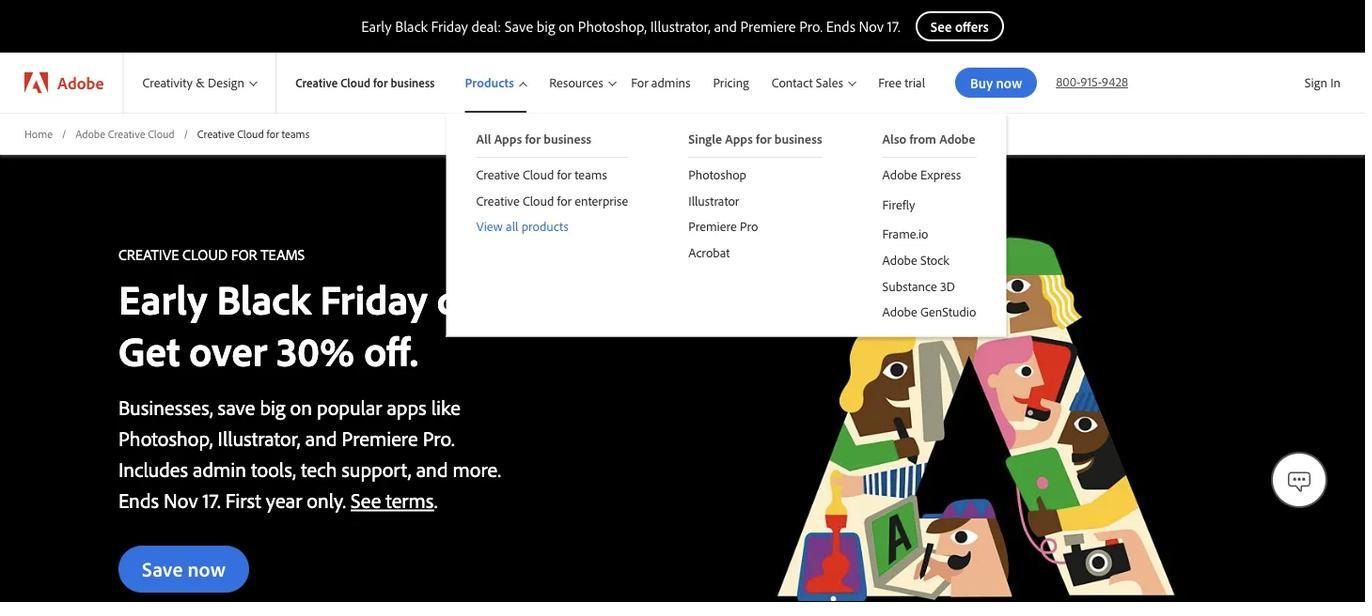 Task type: describe. For each thing, give the bounding box(es) containing it.
frame.io
[[883, 226, 929, 242]]

sales
[[816, 74, 844, 91]]

in
[[1331, 74, 1341, 91]]

premiere inside premiere pro link
[[689, 218, 737, 235]]

0 vertical spatial on
[[559, 17, 575, 36]]

adobe right 'from'
[[940, 131, 976, 147]]

0 vertical spatial 17.
[[888, 17, 901, 36]]

free trial
[[879, 74, 926, 91]]

design
[[208, 74, 244, 91]]

early inside creative cloud for teams early black friday deal. get over 30% off.
[[119, 273, 207, 325]]

now
[[188, 556, 226, 582]]

for inside creative cloud for enterprise link
[[557, 192, 572, 209]]

creativity
[[142, 74, 193, 91]]

business for all apps for business
[[544, 131, 592, 147]]

black inside creative cloud for teams early black friday deal. get over 30% off.
[[217, 273, 311, 325]]

adobe for adobe genstudio
[[883, 304, 918, 320]]

more.
[[453, 456, 501, 483]]

creative cloud for business
[[295, 75, 435, 90]]

tech
[[301, 456, 337, 483]]

800-
[[1056, 73, 1081, 90]]

deal.
[[437, 273, 521, 325]]

creative cloud for teams early black friday deal. get over 30% off.
[[119, 245, 530, 377]]

2 vertical spatial and
[[416, 456, 448, 483]]

for admins link
[[620, 53, 702, 113]]

3d
[[941, 278, 955, 294]]

creative
[[119, 245, 179, 264]]

0 horizontal spatial save
[[142, 556, 183, 582]]

resources button
[[531, 53, 620, 113]]

on inside 'businesses, save big on popular apps like photoshop, illustrator, and premiere pro. includes admin tools, tech support, and more. ends nov 17. first year only.'
[[290, 394, 312, 421]]

photoshop link
[[659, 158, 853, 188]]

see terms .
[[351, 487, 438, 514]]

creativity & design button
[[124, 53, 276, 113]]

trial
[[905, 74, 926, 91]]

0 vertical spatial friday
[[431, 17, 468, 36]]

also
[[883, 131, 907, 147]]

express
[[921, 166, 962, 183]]

view all products link
[[446, 214, 659, 240]]

only.
[[307, 487, 346, 514]]

cloud for 'creative cloud for teams' link
[[523, 166, 554, 183]]

0 vertical spatial ends
[[826, 17, 856, 36]]

from
[[910, 131, 937, 147]]

creative for 'creative cloud for teams' link
[[476, 166, 520, 183]]

adobe express link
[[853, 158, 1007, 188]]

substance 3d
[[883, 278, 955, 294]]

get
[[119, 325, 180, 377]]

products
[[465, 74, 514, 91]]

pro
[[740, 218, 758, 235]]

enterprise
[[575, 192, 629, 209]]

acrobat
[[689, 244, 730, 261]]

deal:
[[472, 17, 501, 36]]

home
[[24, 127, 53, 141]]

adobe express
[[883, 166, 962, 183]]

creative cloud for business link
[[277, 53, 446, 113]]

9428
[[1102, 73, 1129, 90]]

adobe for adobe
[[57, 72, 104, 93]]

year
[[266, 487, 302, 514]]

adobe creative cloud
[[75, 127, 175, 141]]

apps for single
[[725, 131, 753, 147]]

includes
[[119, 456, 188, 483]]

cloud for creative cloud for enterprise link
[[523, 192, 554, 209]]

creative cloud for enterprise link
[[446, 188, 659, 214]]

for
[[631, 74, 649, 91]]

stock
[[921, 252, 950, 268]]

home link
[[24, 126, 53, 142]]

915-
[[1081, 73, 1102, 90]]

for admins
[[631, 74, 691, 91]]

illustrator
[[689, 192, 740, 209]]

&
[[196, 74, 205, 91]]

like
[[431, 394, 461, 421]]

firefly link
[[853, 188, 1007, 217]]

admins
[[652, 74, 691, 91]]

terms
[[386, 487, 434, 514]]

support,
[[342, 456, 412, 483]]

photoshop, for on
[[119, 425, 213, 452]]

off.
[[364, 325, 419, 377]]

save
[[218, 394, 255, 421]]



Task type: locate. For each thing, give the bounding box(es) containing it.
teams up enterprise
[[575, 166, 607, 183]]

contact
[[772, 74, 813, 91]]

0 vertical spatial premiere
[[741, 17, 796, 36]]

0 vertical spatial big
[[537, 17, 555, 36]]

businesses, save big on popular apps like photoshop, illustrator, and premiere pro. includes admin tools, tech support, and more. ends nov 17. first year only.
[[119, 394, 501, 514]]

nov up free
[[859, 17, 884, 36]]

creative down design
[[197, 127, 235, 141]]

2 horizontal spatial and
[[714, 17, 737, 36]]

premiere pro
[[689, 218, 758, 235]]

1 vertical spatial friday
[[320, 273, 428, 325]]

adobe stock link
[[853, 247, 1007, 273]]

1 vertical spatial black
[[217, 273, 311, 325]]

1 horizontal spatial premiere
[[689, 218, 737, 235]]

1 vertical spatial 17.
[[203, 487, 221, 514]]

also from adobe
[[883, 131, 976, 147]]

for
[[231, 245, 257, 264]]

0 horizontal spatial ends
[[119, 487, 159, 514]]

free trial link
[[867, 53, 937, 113]]

big inside 'businesses, save big on popular apps like photoshop, illustrator, and premiere pro. includes admin tools, tech support, and more. ends nov 17. first year only.'
[[260, 394, 285, 421]]

save
[[505, 17, 533, 36], [142, 556, 183, 582]]

single apps for business
[[689, 131, 823, 147]]

tools,
[[251, 456, 296, 483]]

cloud
[[341, 75, 371, 90], [148, 127, 175, 141], [237, 127, 264, 141], [523, 166, 554, 183], [523, 192, 554, 209]]

save right the deal:
[[505, 17, 533, 36]]

early black friday deal: save big on photoshop, illustrator, and premiere pro. ends nov 17.
[[361, 17, 901, 36]]

save now link
[[119, 546, 249, 593]]

1 horizontal spatial friday
[[431, 17, 468, 36]]

photoshop, inside 'businesses, save big on popular apps like photoshop, illustrator, and premiere pro. includes admin tools, tech support, and more. ends nov 17. first year only.'
[[119, 425, 213, 452]]

illustrator, for save
[[651, 17, 711, 36]]

teams
[[261, 245, 305, 264]]

2 horizontal spatial premiere
[[741, 17, 796, 36]]

pricing link
[[702, 53, 761, 113]]

premiere pro link
[[659, 214, 853, 240]]

frame.io link
[[853, 217, 1007, 247]]

nov inside 'businesses, save big on popular apps like photoshop, illustrator, and premiere pro. includes admin tools, tech support, and more. ends nov 17. first year only.'
[[164, 487, 198, 514]]

business for single apps for business
[[775, 131, 823, 147]]

cloud
[[183, 245, 228, 264]]

1 horizontal spatial apps
[[725, 131, 753, 147]]

0 vertical spatial black
[[395, 17, 428, 36]]

illustrator, for popular
[[218, 425, 301, 452]]

creative cloud for teams down design
[[197, 127, 310, 141]]

30%
[[277, 325, 355, 377]]

17. up free
[[888, 17, 901, 36]]

apps for all
[[494, 131, 522, 147]]

illustrator, inside 'businesses, save big on popular apps like photoshop, illustrator, and premiere pro. includes admin tools, tech support, and more. ends nov 17. first year only.'
[[218, 425, 301, 452]]

admin
[[193, 456, 246, 483]]

1 horizontal spatial teams
[[575, 166, 607, 183]]

0 horizontal spatial and
[[305, 425, 337, 452]]

black
[[395, 17, 428, 36], [217, 273, 311, 325]]

view all products
[[476, 218, 569, 235]]

products button
[[446, 53, 531, 113]]

adobe link
[[6, 53, 123, 113]]

black up the creative cloud for business
[[395, 17, 428, 36]]

0 vertical spatial save
[[505, 17, 533, 36]]

for inside creative cloud for business link
[[373, 75, 388, 90]]

nov
[[859, 17, 884, 36], [164, 487, 198, 514]]

all
[[476, 131, 491, 147]]

0 horizontal spatial illustrator,
[[218, 425, 301, 452]]

0 vertical spatial and
[[714, 17, 737, 36]]

sign in button
[[1302, 67, 1345, 99]]

first
[[226, 487, 261, 514]]

0 vertical spatial creative cloud for teams
[[197, 127, 310, 141]]

business inside creative cloud for business link
[[391, 75, 435, 90]]

1 horizontal spatial nov
[[859, 17, 884, 36]]

0 horizontal spatial early
[[119, 273, 207, 325]]

contact sales button
[[761, 53, 867, 113]]

1 vertical spatial creative cloud for teams
[[476, 166, 607, 183]]

sign in
[[1305, 74, 1341, 91]]

creative up the view
[[476, 192, 520, 209]]

photoshop, for deal:
[[578, 17, 647, 36]]

1 vertical spatial premiere
[[689, 218, 737, 235]]

0 horizontal spatial premiere
[[342, 425, 418, 452]]

save left now
[[142, 556, 183, 582]]

0 horizontal spatial creative cloud for teams
[[197, 127, 310, 141]]

1 horizontal spatial save
[[505, 17, 533, 36]]

on up resources popup button
[[559, 17, 575, 36]]

business left products popup button
[[391, 75, 435, 90]]

0 horizontal spatial 17.
[[203, 487, 221, 514]]

1 vertical spatial illustrator,
[[218, 425, 301, 452]]

1 horizontal spatial on
[[559, 17, 575, 36]]

photoshop
[[689, 166, 747, 183]]

illustrator,
[[651, 17, 711, 36], [218, 425, 301, 452]]

over
[[189, 325, 267, 377]]

17.
[[888, 17, 901, 36], [203, 487, 221, 514]]

0 horizontal spatial big
[[260, 394, 285, 421]]

contact sales
[[772, 74, 844, 91]]

1 vertical spatial big
[[260, 394, 285, 421]]

adobe for adobe express
[[883, 166, 918, 183]]

0 horizontal spatial nov
[[164, 487, 198, 514]]

0 horizontal spatial business
[[391, 75, 435, 90]]

1 horizontal spatial ends
[[826, 17, 856, 36]]

products
[[522, 218, 569, 235]]

big right save
[[260, 394, 285, 421]]

teams down creative cloud for business link
[[282, 127, 310, 141]]

see
[[351, 487, 381, 514]]

all
[[506, 218, 519, 235]]

premiere down illustrator
[[689, 218, 737, 235]]

big
[[537, 17, 555, 36], [260, 394, 285, 421]]

0 horizontal spatial friday
[[320, 273, 428, 325]]

pro. for early black friday deal: save big on photoshop, illustrator, and premiere pro. ends nov 17.
[[800, 17, 823, 36]]

save now
[[142, 556, 226, 582]]

0 horizontal spatial pro.
[[423, 425, 455, 452]]

illustrator link
[[659, 188, 853, 214]]

1 horizontal spatial photoshop,
[[578, 17, 647, 36]]

1 vertical spatial and
[[305, 425, 337, 452]]

substance
[[883, 278, 937, 294]]

1 apps from the left
[[494, 131, 522, 147]]

resources
[[549, 74, 604, 91]]

photoshop,
[[578, 17, 647, 36], [119, 425, 213, 452]]

premiere inside 'businesses, save big on popular apps like photoshop, illustrator, and premiere pro. includes admin tools, tech support, and more. ends nov 17. first year only.'
[[342, 425, 418, 452]]

big right the deal:
[[537, 17, 555, 36]]

adobe genstudio
[[883, 304, 977, 320]]

adobe down frame.io
[[883, 252, 918, 268]]

ends
[[826, 17, 856, 36], [119, 487, 159, 514]]

premiere for early black friday deal: save big on photoshop, illustrator, and premiere pro. ends nov 17.
[[741, 17, 796, 36]]

early down creative
[[119, 273, 207, 325]]

0 vertical spatial teams
[[282, 127, 310, 141]]

cloud for creative cloud for business link
[[341, 75, 371, 90]]

nov down includes
[[164, 487, 198, 514]]

and up tech
[[305, 425, 337, 452]]

1 horizontal spatial business
[[544, 131, 592, 147]]

adobe stock
[[883, 252, 950, 268]]

0 horizontal spatial apps
[[494, 131, 522, 147]]

1 horizontal spatial early
[[361, 17, 392, 36]]

illustrator, up admins
[[651, 17, 711, 36]]

0 horizontal spatial photoshop,
[[119, 425, 213, 452]]

apps right "single"
[[725, 131, 753, 147]]

creative for creative cloud for business link
[[295, 75, 338, 90]]

1 horizontal spatial and
[[416, 456, 448, 483]]

1 horizontal spatial 17.
[[888, 17, 901, 36]]

creative down creativity
[[108, 127, 145, 141]]

pro. up contact sales
[[800, 17, 823, 36]]

1 vertical spatial nov
[[164, 487, 198, 514]]

black down teams
[[217, 273, 311, 325]]

creative down the all
[[476, 166, 520, 183]]

premiere for businesses, save big on popular apps like photoshop, illustrator, and premiere pro. includes admin tools, tech support, and more. ends nov 17. first year only.
[[342, 425, 418, 452]]

1 horizontal spatial creative cloud for teams
[[476, 166, 607, 183]]

pro. for businesses, save big on popular apps like photoshop, illustrator, and premiere pro. includes admin tools, tech support, and more. ends nov 17. first year only.
[[423, 425, 455, 452]]

view
[[476, 218, 503, 235]]

1 horizontal spatial illustrator,
[[651, 17, 711, 36]]

pro. down like
[[423, 425, 455, 452]]

and up pricing
[[714, 17, 737, 36]]

and up .
[[416, 456, 448, 483]]

0 vertical spatial early
[[361, 17, 392, 36]]

substance 3d link
[[853, 273, 1007, 299]]

acrobat link
[[659, 240, 853, 266]]

free
[[879, 74, 902, 91]]

adobe creative cloud link
[[75, 126, 175, 142]]

and for nov
[[714, 17, 737, 36]]

17. inside 'businesses, save big on popular apps like photoshop, illustrator, and premiere pro. includes admin tools, tech support, and more. ends nov 17. first year only.'
[[203, 487, 221, 514]]

1 horizontal spatial big
[[537, 17, 555, 36]]

creative right design
[[295, 75, 338, 90]]

1 vertical spatial photoshop,
[[119, 425, 213, 452]]

business for creative cloud for business
[[391, 75, 435, 90]]

single
[[689, 131, 722, 147]]

for inside 'creative cloud for teams' link
[[557, 166, 572, 183]]

0 vertical spatial pro.
[[800, 17, 823, 36]]

photoshop, down businesses,
[[119, 425, 213, 452]]

premiere up contact at the top right of page
[[741, 17, 796, 36]]

1 horizontal spatial black
[[395, 17, 428, 36]]

apps
[[494, 131, 522, 147], [725, 131, 753, 147]]

1 vertical spatial early
[[119, 273, 207, 325]]

sign
[[1305, 74, 1328, 91]]

0 horizontal spatial teams
[[282, 127, 310, 141]]

adobe down substance at right
[[883, 304, 918, 320]]

2 vertical spatial premiere
[[342, 425, 418, 452]]

adobe genstudio link
[[853, 299, 1007, 325]]

creative cloud for teams link
[[446, 158, 659, 188]]

and for admin
[[305, 425, 337, 452]]

apps right the all
[[494, 131, 522, 147]]

pricing
[[713, 74, 749, 91]]

firefly
[[883, 196, 916, 213]]

.
[[434, 487, 438, 514]]

illustrator, up the tools,
[[218, 425, 301, 452]]

1 vertical spatial save
[[142, 556, 183, 582]]

1 vertical spatial on
[[290, 394, 312, 421]]

1 vertical spatial ends
[[119, 487, 159, 514]]

adobe for adobe creative cloud
[[75, 127, 105, 141]]

creative cloud for enterprise
[[476, 192, 629, 209]]

ends inside 'businesses, save big on popular apps like photoshop, illustrator, and premiere pro. includes admin tools, tech support, and more. ends nov 17. first year only.'
[[119, 487, 159, 514]]

adobe right home in the top left of the page
[[75, 127, 105, 141]]

premiere up support,
[[342, 425, 418, 452]]

on left popular
[[290, 394, 312, 421]]

genstudio
[[921, 304, 977, 320]]

adobe up firefly
[[883, 166, 918, 183]]

ends down includes
[[119, 487, 159, 514]]

0 vertical spatial photoshop,
[[578, 17, 647, 36]]

business up 'creative cloud for teams' link
[[544, 131, 592, 147]]

adobe up adobe creative cloud
[[57, 72, 104, 93]]

0 vertical spatial nov
[[859, 17, 884, 36]]

1 horizontal spatial pro.
[[800, 17, 823, 36]]

0 horizontal spatial black
[[217, 273, 311, 325]]

creative for creative cloud for enterprise link
[[476, 192, 520, 209]]

ends up sales
[[826, 17, 856, 36]]

see terms link
[[351, 487, 434, 514]]

2 apps from the left
[[725, 131, 753, 147]]

photoshop, up for
[[578, 17, 647, 36]]

apps
[[387, 394, 427, 421]]

1 vertical spatial pro.
[[423, 425, 455, 452]]

pro. inside 'businesses, save big on popular apps like photoshop, illustrator, and premiere pro. includes admin tools, tech support, and more. ends nov 17. first year only.'
[[423, 425, 455, 452]]

friday inside creative cloud for teams early black friday deal. get over 30% off.
[[320, 273, 428, 325]]

early up the creative cloud for business
[[361, 17, 392, 36]]

0 horizontal spatial on
[[290, 394, 312, 421]]

teams
[[282, 127, 310, 141], [575, 166, 607, 183]]

adobe for adobe stock
[[883, 252, 918, 268]]

creative cloud for teams up the creative cloud for enterprise
[[476, 166, 607, 183]]

2 horizontal spatial business
[[775, 131, 823, 147]]

all apps for business
[[476, 131, 592, 147]]

business up photoshop link
[[775, 131, 823, 147]]

creative
[[295, 75, 338, 90], [108, 127, 145, 141], [197, 127, 235, 141], [476, 166, 520, 183], [476, 192, 520, 209]]

0 vertical spatial illustrator,
[[651, 17, 711, 36]]

creativity & design
[[142, 74, 244, 91]]

17. left first
[[203, 487, 221, 514]]

1 vertical spatial teams
[[575, 166, 607, 183]]

800-915-9428 link
[[1056, 73, 1129, 90]]



Task type: vqa. For each thing, say whether or not it's contained in the screenshot.
the right Media
no



